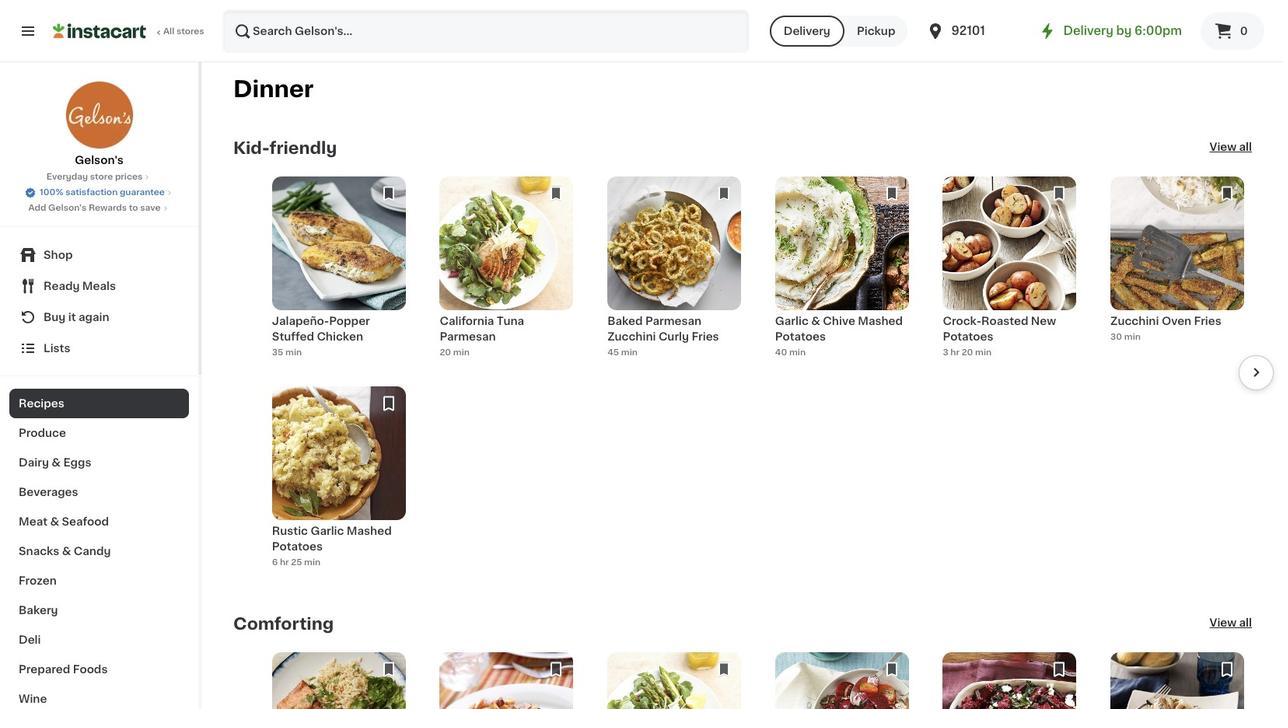 Task type: vqa. For each thing, say whether or not it's contained in the screenshot.


Task type: locate. For each thing, give the bounding box(es) containing it.
comforting
[[233, 617, 334, 633]]

& left "chive"
[[812, 316, 821, 327]]

fries
[[1195, 316, 1222, 327], [692, 332, 719, 343]]

0 horizontal spatial garlic
[[311, 526, 344, 537]]

everyday store prices
[[46, 173, 143, 181]]

30
[[1111, 333, 1123, 342]]

eggs
[[63, 458, 91, 468]]

0 vertical spatial parmesan
[[646, 316, 702, 327]]

beverages
[[19, 487, 78, 498]]

hr for crock-roasted new potatoes
[[951, 349, 960, 357]]

0 horizontal spatial fries
[[692, 332, 719, 343]]

2 view from the top
[[1210, 618, 1237, 629]]

potatoes up 25
[[272, 542, 323, 553]]

0 horizontal spatial potatoes
[[272, 542, 323, 553]]

hr right 3
[[951, 349, 960, 357]]

1 horizontal spatial potatoes
[[776, 332, 826, 343]]

0 vertical spatial mashed
[[858, 316, 903, 327]]

1 horizontal spatial hr
[[951, 349, 960, 357]]

2 view all from the top
[[1210, 618, 1253, 629]]

0 vertical spatial zucchini
[[1111, 316, 1160, 327]]

0 button
[[1201, 12, 1265, 50]]

& for dairy
[[52, 458, 61, 468]]

delivery inside delivery by 6:00pm link
[[1064, 25, 1114, 37]]

1 horizontal spatial garlic
[[776, 316, 809, 327]]

crock-roasted new potatoes
[[943, 316, 1057, 343]]

meat
[[19, 517, 47, 528]]

& inside garlic & chive mashed potatoes
[[812, 316, 821, 327]]

garlic inside rustic garlic mashed potatoes
[[311, 526, 344, 537]]

20 right 3
[[962, 349, 974, 357]]

gelson's down the "100%"
[[48, 204, 87, 212]]

1 horizontal spatial delivery
[[1064, 25, 1114, 37]]

1 vertical spatial hr
[[280, 559, 289, 567]]

1 vertical spatial mashed
[[347, 526, 392, 537]]

0 vertical spatial hr
[[951, 349, 960, 357]]

1 vertical spatial gelson's
[[48, 204, 87, 212]]

100%
[[40, 188, 63, 197]]

rewards
[[89, 204, 127, 212]]

buy
[[44, 312, 66, 323]]

0 horizontal spatial delivery
[[784, 26, 831, 37]]

zucchini up 30 min
[[1111, 316, 1160, 327]]

recipe card group containing crock-roasted new potatoes
[[943, 177, 1077, 368]]

wine
[[19, 694, 47, 705]]

1 vertical spatial all
[[1240, 618, 1253, 629]]

2 view all link from the top
[[1210, 616, 1253, 634]]

again
[[79, 312, 109, 323]]

candy
[[74, 546, 111, 557]]

parmesan up curly
[[646, 316, 702, 327]]

wine link
[[9, 685, 189, 710]]

1 view all from the top
[[1210, 142, 1253, 153]]

potatoes up 40 min
[[776, 332, 826, 343]]

snacks & candy link
[[9, 537, 189, 566]]

fries right curly
[[692, 332, 719, 343]]

garlic up 40 min
[[776, 316, 809, 327]]

add gelson's rewards to save link
[[28, 202, 170, 215]]

1 vertical spatial parmesan
[[440, 332, 496, 343]]

0 vertical spatial view all link
[[1210, 140, 1253, 158]]

&
[[812, 316, 821, 327], [52, 458, 61, 468], [50, 517, 59, 528], [62, 546, 71, 557]]

& left eggs
[[52, 458, 61, 468]]

1 view all link from the top
[[1210, 140, 1253, 158]]

garlic & chive mashed potatoes
[[776, 316, 903, 343]]

add
[[28, 204, 46, 212]]

min right '45'
[[622, 349, 638, 357]]

buy it again
[[44, 312, 109, 323]]

fries right oven
[[1195, 316, 1222, 327]]

all stores
[[163, 27, 204, 36]]

0 horizontal spatial parmesan
[[440, 332, 496, 343]]

min down california tuna parmesan
[[453, 349, 470, 357]]

potatoes up the 3 hr 20 min
[[943, 332, 994, 343]]

garlic
[[776, 316, 809, 327], [311, 526, 344, 537]]

shop link
[[9, 240, 189, 271]]

2 horizontal spatial potatoes
[[943, 332, 994, 343]]

gelson's inside gelson's link
[[75, 155, 124, 166]]

min right the 30
[[1125, 333, 1141, 342]]

to
[[129, 204, 138, 212]]

parmesan
[[646, 316, 702, 327], [440, 332, 496, 343]]

delivery by 6:00pm
[[1064, 25, 1183, 37]]

20 down california
[[440, 349, 451, 357]]

gelson's up store
[[75, 155, 124, 166]]

1 view from the top
[[1210, 142, 1237, 153]]

gelson's
[[75, 155, 124, 166], [48, 204, 87, 212]]

1 vertical spatial view all link
[[1210, 616, 1253, 634]]

1 horizontal spatial zucchini
[[1111, 316, 1160, 327]]

None search field
[[223, 9, 750, 53]]

100% satisfaction guarantee button
[[24, 184, 174, 199]]

pickup
[[857, 26, 896, 37]]

delivery left by
[[1064, 25, 1114, 37]]

mashed inside rustic garlic mashed potatoes
[[347, 526, 392, 537]]

1 horizontal spatial mashed
[[858, 316, 903, 327]]

garlic right rustic
[[311, 526, 344, 537]]

recipe card group
[[272, 177, 406, 368], [440, 177, 574, 368], [608, 177, 742, 368], [776, 177, 909, 368], [943, 177, 1077, 368], [1111, 177, 1245, 368], [272, 387, 406, 578], [272, 653, 406, 710], [440, 653, 574, 710], [608, 653, 742, 710], [776, 653, 909, 710], [943, 653, 1077, 710], [1111, 653, 1245, 710]]

garlic inside garlic & chive mashed potatoes
[[776, 316, 809, 327]]

min
[[1125, 333, 1141, 342], [286, 349, 302, 357], [453, 349, 470, 357], [622, 349, 638, 357], [790, 349, 806, 357], [976, 349, 992, 357], [304, 559, 321, 567]]

all for comforting
[[1240, 618, 1253, 629]]

view all link for comforting
[[1210, 616, 1253, 634]]

frozen
[[19, 576, 57, 587]]

all for kid-friendly
[[1240, 142, 1253, 153]]

delivery left pickup
[[784, 26, 831, 37]]

parmesan down california
[[440, 332, 496, 343]]

min down stuffed at left top
[[286, 349, 302, 357]]

1 all from the top
[[1240, 142, 1253, 153]]

min for baked parmesan zucchini curly fries
[[622, 349, 638, 357]]

ready meals
[[44, 281, 116, 292]]

2 all from the top
[[1240, 618, 1253, 629]]

0 vertical spatial view
[[1210, 142, 1237, 153]]

1 vertical spatial view all
[[1210, 618, 1253, 629]]

produce
[[19, 428, 66, 439]]

min for california tuna parmesan
[[453, 349, 470, 357]]

fries inside baked parmesan zucchini curly fries
[[692, 332, 719, 343]]

1 vertical spatial zucchini
[[608, 332, 656, 343]]

hr right 6
[[280, 559, 289, 567]]

6
[[272, 559, 278, 567]]

min for garlic & chive mashed potatoes
[[790, 349, 806, 357]]

ready
[[44, 281, 80, 292]]

dairy & eggs link
[[9, 448, 189, 478]]

0 vertical spatial garlic
[[776, 316, 809, 327]]

lists link
[[9, 333, 189, 364]]

california tuna parmesan
[[440, 316, 525, 343]]

ready meals link
[[9, 271, 189, 302]]

1 horizontal spatial fries
[[1195, 316, 1222, 327]]

0 horizontal spatial hr
[[280, 559, 289, 567]]

0 vertical spatial fries
[[1195, 316, 1222, 327]]

0 vertical spatial gelson's
[[75, 155, 124, 166]]

delivery inside delivery button
[[784, 26, 831, 37]]

potatoes inside rustic garlic mashed potatoes
[[272, 542, 323, 553]]

bakery link
[[9, 596, 189, 626]]

1 vertical spatial view
[[1210, 618, 1237, 629]]

rustic garlic mashed potatoes
[[272, 526, 392, 553]]

kid-
[[233, 140, 270, 157]]

1 vertical spatial fries
[[692, 332, 719, 343]]

45
[[608, 349, 619, 357]]

0 vertical spatial all
[[1240, 142, 1253, 153]]

0 vertical spatial view all
[[1210, 142, 1253, 153]]

hr for rustic garlic mashed potatoes
[[280, 559, 289, 567]]

recipe card group containing zucchini oven fries
[[1111, 177, 1245, 368]]

zucchini down baked
[[608, 332, 656, 343]]

min for jalapeño-popper stuffed chicken
[[286, 349, 302, 357]]

by
[[1117, 25, 1132, 37]]

chicken
[[317, 332, 363, 343]]

1 horizontal spatial parmesan
[[646, 316, 702, 327]]

view
[[1210, 142, 1237, 153], [1210, 618, 1237, 629]]

potatoes for crock-roasted new potatoes
[[943, 332, 994, 343]]

rustic
[[272, 526, 308, 537]]

20
[[440, 349, 451, 357], [962, 349, 974, 357]]

dinner
[[233, 78, 314, 101]]

recipe card group containing baked parmesan zucchini curly fries
[[608, 177, 742, 368]]

frozen link
[[9, 566, 189, 596]]

1 vertical spatial garlic
[[311, 526, 344, 537]]

min right 40
[[790, 349, 806, 357]]

0 horizontal spatial mashed
[[347, 526, 392, 537]]

0 horizontal spatial zucchini
[[608, 332, 656, 343]]

& right meat
[[50, 517, 59, 528]]

stuffed
[[272, 332, 314, 343]]

oven
[[1162, 316, 1192, 327]]

meat & seafood
[[19, 517, 109, 528]]

produce link
[[9, 419, 189, 448]]

6 hr 25 min
[[272, 559, 321, 567]]

view all link
[[1210, 140, 1253, 158], [1210, 616, 1253, 634]]

potatoes inside "crock-roasted new potatoes"
[[943, 332, 994, 343]]

0 horizontal spatial 20
[[440, 349, 451, 357]]

& left candy on the left
[[62, 546, 71, 557]]

it
[[68, 312, 76, 323]]

jalapeño-
[[272, 316, 329, 327]]

1 horizontal spatial 20
[[962, 349, 974, 357]]



Task type: describe. For each thing, give the bounding box(es) containing it.
prepared foods
[[19, 664, 108, 675]]

view for kid-friendly
[[1210, 142, 1237, 153]]

jalapeño-popper stuffed chicken
[[272, 316, 370, 343]]

min for zucchini oven fries
[[1125, 333, 1141, 342]]

35 min
[[272, 349, 302, 357]]

baked parmesan zucchini curly fries
[[608, 316, 719, 343]]

20 min
[[440, 349, 470, 357]]

shop
[[44, 250, 73, 261]]

view all for kid-friendly
[[1210, 142, 1253, 153]]

recipe card group containing california tuna parmesan
[[440, 177, 574, 368]]

satisfaction
[[65, 188, 118, 197]]

kid-friendly
[[233, 140, 337, 157]]

roasted
[[982, 316, 1029, 327]]

parmesan inside baked parmesan zucchini curly fries
[[646, 316, 702, 327]]

0
[[1241, 26, 1249, 37]]

add gelson's rewards to save
[[28, 204, 161, 212]]

all
[[163, 27, 174, 36]]

new
[[1032, 316, 1057, 327]]

recipe card group containing garlic & chive mashed potatoes
[[776, 177, 909, 368]]

dairy & eggs
[[19, 458, 91, 468]]

dairy
[[19, 458, 49, 468]]

chive
[[823, 316, 856, 327]]

& for snacks
[[62, 546, 71, 557]]

item carousel region
[[233, 177, 1274, 578]]

35
[[272, 349, 283, 357]]

meat & seafood link
[[9, 507, 189, 537]]

gelson's link
[[65, 81, 133, 168]]

save
[[140, 204, 161, 212]]

45 min
[[608, 349, 638, 357]]

ready meals button
[[9, 271, 189, 302]]

30 min
[[1111, 333, 1141, 342]]

3 hr 20 min
[[943, 349, 992, 357]]

instacart logo image
[[53, 22, 146, 40]]

delivery for delivery by 6:00pm
[[1064, 25, 1114, 37]]

92101 button
[[927, 9, 1020, 53]]

baked
[[608, 316, 643, 327]]

25
[[291, 559, 302, 567]]

40
[[776, 349, 788, 357]]

popper
[[329, 316, 370, 327]]

lists
[[44, 343, 70, 354]]

min right 25
[[304, 559, 321, 567]]

40 min
[[776, 349, 806, 357]]

delivery for delivery
[[784, 26, 831, 37]]

recipes link
[[9, 389, 189, 419]]

view all for comforting
[[1210, 618, 1253, 629]]

gelson's inside add gelson's rewards to save link
[[48, 204, 87, 212]]

92101
[[952, 25, 986, 37]]

service type group
[[770, 16, 908, 47]]

6:00pm
[[1135, 25, 1183, 37]]

deli link
[[9, 626, 189, 655]]

delivery button
[[770, 16, 845, 47]]

& for garlic
[[812, 316, 821, 327]]

seafood
[[62, 517, 109, 528]]

prepared foods link
[[9, 655, 189, 685]]

3
[[943, 349, 949, 357]]

2 20 from the left
[[962, 349, 974, 357]]

crock-
[[943, 316, 982, 327]]

mashed inside garlic & chive mashed potatoes
[[858, 316, 903, 327]]

delivery by 6:00pm link
[[1039, 22, 1183, 40]]

potatoes inside garlic & chive mashed potatoes
[[776, 332, 826, 343]]

1 20 from the left
[[440, 349, 451, 357]]

california
[[440, 316, 494, 327]]

zucchini inside baked parmesan zucchini curly fries
[[608, 332, 656, 343]]

guarantee
[[120, 188, 165, 197]]

curly
[[659, 332, 689, 343]]

tuna
[[497, 316, 525, 327]]

buy it again link
[[9, 302, 189, 333]]

all stores link
[[53, 9, 205, 53]]

gelson's logo image
[[65, 81, 133, 149]]

recipe card group containing jalapeño-popper stuffed chicken
[[272, 177, 406, 368]]

foods
[[73, 664, 108, 675]]

& for meat
[[50, 517, 59, 528]]

recipes
[[19, 398, 64, 409]]

100% satisfaction guarantee
[[40, 188, 165, 197]]

beverages link
[[9, 478, 189, 507]]

view for comforting
[[1210, 618, 1237, 629]]

view all link for kid-friendly
[[1210, 140, 1253, 158]]

meals
[[82, 281, 116, 292]]

Search field
[[224, 11, 748, 51]]

everyday store prices link
[[46, 171, 152, 184]]

deli
[[19, 635, 41, 646]]

recipe card group containing rustic garlic mashed potatoes
[[272, 387, 406, 578]]

everyday
[[46, 173, 88, 181]]

stores
[[177, 27, 204, 36]]

zucchini oven fries
[[1111, 316, 1222, 327]]

pickup button
[[845, 16, 908, 47]]

parmesan inside california tuna parmesan
[[440, 332, 496, 343]]

potatoes for rustic garlic mashed potatoes
[[272, 542, 323, 553]]

snacks
[[19, 546, 59, 557]]

snacks & candy
[[19, 546, 111, 557]]

min down "crock-roasted new potatoes"
[[976, 349, 992, 357]]

store
[[90, 173, 113, 181]]

friendly
[[270, 140, 337, 157]]

prepared
[[19, 664, 70, 675]]



